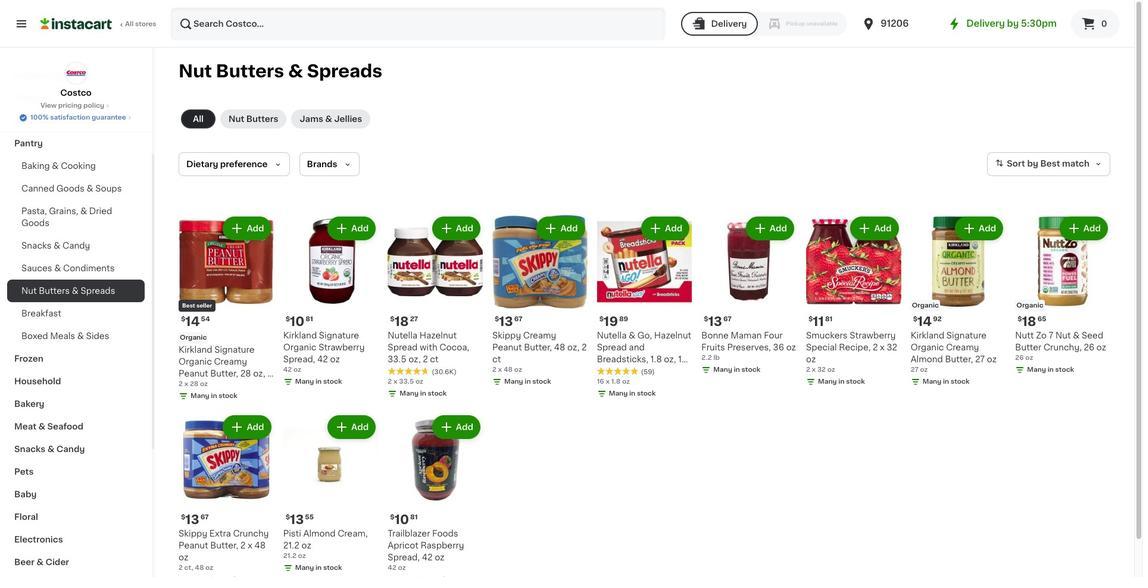 Task type: vqa. For each thing, say whether or not it's contained in the screenshot.
the topmost Cream
no



Task type: describe. For each thing, give the bounding box(es) containing it.
add button for skippy extra crunchy peanut butter, 2 x 48 oz
[[224, 417, 270, 438]]

& right sauces
[[54, 264, 61, 273]]

seafood
[[47, 423, 83, 431]]

nutt zo 7 nut & seed butter crunchy, 26 oz 26 oz
[[1016, 332, 1107, 361]]

spread inside "nutella hazelnut spread with cocoa, 33.5 oz, 2 ct"
[[388, 343, 418, 352]]

Best match Sort by field
[[988, 152, 1111, 176]]

costco
[[60, 89, 92, 97]]

delivery button
[[682, 12, 758, 36]]

strawberry inside smuckers strawberry special recipe, 2 x 32 oz 2 x 32 oz
[[850, 332, 896, 340]]

stock down (59)
[[637, 391, 656, 397]]

view pricing policy
[[40, 102, 104, 109]]

$ for skippy extra crunchy peanut butter, 2 x 48 oz
[[181, 515, 185, 521]]

many down 2 x 28 oz
[[191, 393, 209, 399]]

delivery for delivery by 5:30pm
[[967, 19, 1005, 28]]

Search field
[[172, 8, 665, 39]]

kirkland for kirkland signature organic creamy almond butter, 27 oz 27 oz
[[911, 332, 945, 340]]

dried
[[89, 207, 112, 216]]

oz inside skippy creamy peanut butter, 48 oz, 2 ct 2 x 48 oz
[[514, 367, 522, 373]]

best seller
[[182, 303, 212, 308]]

2 x 28 oz
[[179, 381, 208, 388]]

10 for kirkland signature organic strawberry spread, 42 oz
[[290, 315, 305, 328]]

almond inside the kirkland signature organic creamy almond butter, 27 oz 27 oz
[[911, 355, 943, 364]]

goods inside pasta, grains, & dried goods
[[21, 219, 49, 228]]

(30.6k)
[[432, 369, 457, 376]]

& up sauces & condiments
[[54, 242, 60, 250]]

13 for skippy creamy peanut butter, 48 oz, 2 ct
[[499, 315, 513, 328]]

ct,
[[184, 565, 193, 572]]

grains,
[[49, 207, 78, 216]]

stock for 48
[[533, 379, 551, 385]]

sort
[[1007, 160, 1026, 168]]

add for kirkland signature organic creamy peanut butter, 28 oz, 2 ct
[[247, 225, 264, 233]]

by for delivery
[[1007, 19, 1019, 28]]

kirkland for kirkland signature organic creamy peanut butter, 28 oz, 2 ct
[[179, 346, 212, 354]]

many in stock for &
[[1028, 367, 1075, 373]]

all link
[[181, 110, 216, 129]]

many in stock down 16 x 1.8 oz
[[609, 391, 656, 397]]

sauces & condiments
[[21, 264, 115, 273]]

delivery by 5:30pm link
[[948, 17, 1057, 31]]

service type group
[[682, 12, 848, 36]]

all for all
[[193, 115, 204, 123]]

many in stock for oz
[[295, 565, 342, 572]]

nut inside nutt zo 7 nut & seed butter crunchy, 26 oz 26 oz
[[1056, 332, 1071, 340]]

breadsticks,
[[597, 355, 649, 364]]

signature for kirkland signature organic creamy peanut butter, 28 oz, 2 ct
[[214, 346, 255, 354]]

in for 48
[[525, 379, 531, 385]]

$ 14 92
[[913, 315, 942, 328]]

match
[[1062, 160, 1090, 168]]

13 for pisti almond cream, 21.2 oz
[[290, 514, 304, 527]]

bonne maman four fruits preserves, 36 oz 2.2 lb
[[702, 332, 796, 361]]

$ 14 54
[[181, 315, 210, 328]]

add for nutella & go, hazelnut spread and breadsticks, 1.8 oz, 16 count
[[665, 225, 683, 233]]

trailblazer foods apricot raspberry spread, 42 oz 42 oz
[[388, 530, 464, 572]]

pantry link
[[7, 132, 145, 155]]

maman
[[731, 332, 762, 340]]

canned goods & soups link
[[7, 177, 145, 200]]

7
[[1049, 332, 1054, 340]]

33.5 inside "nutella hazelnut spread with cocoa, 33.5 oz, 2 ct"
[[388, 355, 407, 364]]

cider
[[46, 559, 69, 567]]

butter
[[1016, 343, 1042, 352]]

pets link
[[7, 461, 145, 484]]

$ for bonne maman four fruits preserves, 36 oz
[[704, 316, 709, 323]]

add button for trailblazer foods apricot raspberry spread, 42 oz
[[433, 417, 479, 438]]

add button for pisti almond cream, 21.2 oz
[[329, 417, 375, 438]]

0 vertical spatial snacks
[[21, 242, 52, 250]]

canned goods & soups
[[21, 185, 122, 193]]

sides
[[86, 332, 109, 341]]

dietary preference button
[[179, 152, 290, 176]]

many in stock for 2
[[818, 379, 865, 385]]

costco logo image
[[65, 62, 87, 85]]

add for kirkland signature organic creamy almond butter, 27 oz
[[979, 225, 997, 233]]

& right the 'beer'
[[37, 559, 43, 567]]

& inside pasta, grains, & dried goods
[[80, 207, 87, 216]]

many in stock for 48
[[504, 379, 551, 385]]

2 inside the kirkland signature organic creamy peanut butter, 28 oz, 2 ct
[[268, 370, 273, 378]]

costco link
[[60, 62, 92, 99]]

stock down (30.6k)
[[428, 391, 447, 397]]

1 horizontal spatial 26
[[1084, 343, 1095, 352]]

0 vertical spatial butters
[[216, 63, 284, 80]]

seed
[[1082, 332, 1104, 340]]

many in stock for almond
[[923, 379, 970, 385]]

nutt
[[1016, 332, 1034, 340]]

creamy for kirkland signature organic creamy almond butter, 27 oz 27 oz
[[946, 343, 980, 352]]

add button for skippy creamy peanut butter, 48 oz, 2 ct
[[538, 218, 584, 239]]

& left soups
[[87, 185, 93, 193]]

1 horizontal spatial 32
[[887, 343, 898, 352]]

in for almond
[[943, 379, 950, 385]]

crunchy
[[233, 530, 269, 539]]

91206 button
[[862, 7, 933, 40]]

oz, inside "nutella hazelnut spread with cocoa, 33.5 oz, 2 ct"
[[409, 355, 421, 364]]

$ 13 67 for creamy
[[495, 315, 523, 328]]

peanut inside skippy creamy peanut butter, 48 oz, 2 ct 2 x 48 oz
[[493, 343, 522, 352]]

spread, for trailblazer foods apricot raspberry spread, 42 oz
[[388, 554, 420, 562]]

brands button
[[299, 152, 359, 176]]

in for oz
[[316, 565, 322, 572]]

snacks & candy for 1st the snacks & candy link
[[21, 242, 90, 250]]

signature for kirkland signature organic strawberry spread, 42 oz 42 oz
[[319, 332, 359, 340]]

$ for skippy creamy peanut butter, 48 oz, 2 ct
[[495, 316, 499, 323]]

sort by
[[1007, 160, 1039, 168]]

$ 11 81
[[809, 315, 833, 328]]

1 vertical spatial 26
[[1016, 355, 1024, 361]]

$ for nutt zo 7 nut & seed butter crunchy, 26 oz
[[1018, 316, 1022, 323]]

butter, inside the kirkland signature organic creamy almond butter, 27 oz 27 oz
[[945, 355, 973, 364]]

skippy for skippy extra crunchy peanut butter, 2 x 48 oz
[[179, 530, 207, 539]]

baby link
[[7, 484, 145, 506]]

add for skippy extra crunchy peanut butter, 2 x 48 oz
[[247, 423, 264, 432]]

with
[[420, 343, 438, 352]]

organic inside the kirkland signature organic creamy peanut butter, 28 oz, 2 ct
[[179, 358, 212, 366]]

nut butters link
[[220, 110, 287, 129]]

18 for $ 18 65
[[1022, 315, 1037, 328]]

oz, inside skippy creamy peanut butter, 48 oz, 2 ct 2 x 48 oz
[[568, 343, 580, 352]]

& up jams
[[288, 63, 303, 80]]

beer
[[14, 559, 35, 567]]

household
[[14, 378, 61, 386]]

apricot
[[388, 542, 419, 551]]

1.8 inside nutella & go, hazelnut spread and breadsticks, 1.8 oz, 16 count
[[651, 355, 662, 364]]

bakery
[[14, 400, 44, 409]]

product group containing 19
[[597, 214, 692, 401]]

1 vertical spatial 28
[[190, 381, 198, 388]]

all for all stores
[[125, 21, 134, 27]]

creamy inside skippy creamy peanut butter, 48 oz, 2 ct 2 x 48 oz
[[523, 332, 556, 340]]

bakery link
[[7, 393, 145, 416]]

13 for bonne maman four fruits preserves, 36 oz
[[709, 315, 722, 328]]

pasta, grains, & dried goods
[[21, 207, 112, 228]]

policy
[[83, 102, 104, 109]]

1 horizontal spatial spreads
[[307, 63, 383, 80]]

14 for $ 14 54
[[185, 315, 200, 328]]

& inside nutella & go, hazelnut spread and breadsticks, 1.8 oz, 16 count
[[629, 332, 636, 340]]

special
[[806, 343, 837, 352]]

nutella for 18
[[388, 332, 418, 340]]

meat & seafood link
[[7, 416, 145, 438]]

crunchy,
[[1044, 343, 1082, 352]]

$ for kirkland signature organic creamy almond butter, 27 oz
[[913, 316, 918, 323]]

smuckers strawberry special recipe, 2 x 32 oz 2 x 32 oz
[[806, 332, 898, 373]]

and
[[629, 343, 645, 352]]

add for pisti almond cream, 21.2 oz
[[351, 423, 369, 432]]

55
[[305, 515, 314, 521]]

(59)
[[641, 369, 655, 376]]

add for bonne maman four fruits preserves, 36 oz
[[770, 225, 787, 233]]

add button for nutt zo 7 nut & seed butter crunchy, 26 oz
[[1061, 218, 1107, 239]]

meat & seafood
[[14, 423, 83, 431]]

1 vertical spatial spreads
[[81, 287, 115, 295]]

best match
[[1041, 160, 1090, 168]]

5:30pm
[[1021, 19, 1057, 28]]

boxed meals & sides
[[21, 332, 109, 341]]

in for preserves,
[[734, 367, 740, 373]]

trailblazer
[[388, 530, 430, 539]]

soups
[[95, 185, 122, 193]]

delivery by 5:30pm
[[967, 19, 1057, 28]]

kirkland for kirkland signature
[[14, 71, 50, 80]]

seller
[[196, 303, 212, 308]]

butter, inside skippy extra crunchy peanut butter, 2 x 48 oz 2 ct, 48 oz
[[210, 542, 238, 551]]

electronics link
[[7, 529, 145, 552]]

lb
[[714, 355, 720, 361]]

go,
[[638, 332, 652, 340]]

2 vertical spatial 27
[[911, 367, 919, 373]]

many down 16 x 1.8 oz
[[609, 391, 628, 397]]

delivery for delivery
[[711, 20, 747, 28]]

add for trailblazer foods apricot raspberry spread, 42 oz
[[456, 423, 473, 432]]

many for strawberry
[[295, 379, 314, 385]]

kirkland signature link
[[7, 64, 145, 87]]

add button for kirkland signature organic creamy almond butter, 27 oz
[[957, 218, 1003, 239]]

many down 2 x 33.5 oz
[[400, 391, 419, 397]]

0 button
[[1071, 10, 1120, 38]]

nutella for 19
[[597, 332, 627, 340]]

nut up all link
[[179, 63, 212, 80]]

many in stock down 2 x 28 oz
[[191, 393, 238, 399]]

$ for nutella hazelnut spread with cocoa, 33.5 oz, 2 ct
[[390, 316, 395, 323]]

signature for kirkland signature
[[52, 71, 93, 80]]

81 for trailblazer
[[410, 515, 418, 521]]

floral link
[[7, 506, 145, 529]]

0 vertical spatial candy
[[62, 242, 90, 250]]

stock for oz
[[323, 565, 342, 572]]

beverages link
[[7, 110, 145, 132]]

jams & jellies
[[300, 115, 362, 123]]

81 for smuckers
[[825, 316, 833, 323]]

add for nutella hazelnut spread with cocoa, 33.5 oz, 2 ct
[[456, 225, 473, 233]]

all stores link
[[40, 7, 157, 40]]

$ for smuckers strawberry special recipe, 2 x 32 oz
[[809, 316, 813, 323]]

18 for $ 18 27
[[395, 315, 409, 328]]

many for butter,
[[504, 379, 523, 385]]

many in stock down 2 x 33.5 oz
[[400, 391, 447, 397]]

ct inside "nutella hazelnut spread with cocoa, 33.5 oz, 2 ct"
[[430, 355, 439, 364]]

electronics
[[14, 536, 63, 544]]

0
[[1102, 20, 1108, 28]]

2 snacks & candy link from the top
[[7, 438, 145, 461]]

$ 18 65
[[1018, 315, 1047, 328]]

add button for smuckers strawberry special recipe, 2 x 32 oz
[[852, 218, 898, 239]]



Task type: locate. For each thing, give the bounding box(es) containing it.
$ up kirkland signature organic strawberry spread, 42 oz 42 oz
[[286, 316, 290, 323]]

0 horizontal spatial 32
[[818, 367, 826, 373]]

signature
[[52, 71, 93, 80], [319, 332, 359, 340], [947, 332, 987, 340], [214, 346, 255, 354]]

spreads down condiments
[[81, 287, 115, 295]]

1 snacks & candy link from the top
[[7, 235, 145, 257]]

81 for kirkland
[[306, 316, 313, 323]]

in for spread,
[[316, 379, 322, 385]]

1 vertical spatial 10
[[395, 514, 409, 527]]

delivery inside button
[[711, 20, 747, 28]]

$ up trailblazer on the left bottom
[[390, 515, 395, 521]]

skippy for skippy creamy peanut butter, 48 oz, 2 ct
[[493, 332, 521, 340]]

0 vertical spatial 28
[[240, 370, 251, 378]]

all up dietary
[[193, 115, 204, 123]]

2 spread from the left
[[597, 343, 627, 352]]

1 horizontal spatial 27
[[911, 367, 919, 373]]

0 vertical spatial 27
[[410, 316, 418, 323]]

snacks down meat
[[14, 445, 45, 454]]

in down the kirkland signature organic creamy almond butter, 27 oz 27 oz
[[943, 379, 950, 385]]

1 horizontal spatial 16
[[679, 355, 688, 364]]

strawberry
[[850, 332, 896, 340], [319, 343, 365, 352]]

100% satisfaction guarantee button
[[19, 111, 133, 123]]

0 vertical spatial 16
[[679, 355, 688, 364]]

hazelnut
[[420, 332, 457, 340], [654, 332, 692, 340]]

count
[[597, 367, 621, 376]]

produce
[[14, 94, 51, 102]]

pisti almond cream, 21.2 oz 21.2 oz
[[283, 530, 368, 560]]

1 vertical spatial strawberry
[[319, 343, 365, 352]]

cream,
[[338, 530, 368, 539]]

many down the kirkland signature organic creamy almond butter, 27 oz 27 oz
[[923, 379, 942, 385]]

skippy
[[493, 332, 521, 340], [179, 530, 207, 539]]

kirkland inside kirkland signature organic strawberry spread, 42 oz 42 oz
[[283, 332, 317, 340]]

$ 13 67 up bonne in the bottom right of the page
[[704, 315, 732, 328]]

stock
[[742, 367, 761, 373], [1056, 367, 1075, 373], [533, 379, 551, 385], [846, 379, 865, 385], [323, 379, 342, 385], [951, 379, 970, 385], [428, 391, 447, 397], [637, 391, 656, 397], [219, 393, 238, 399], [323, 565, 342, 572]]

0 vertical spatial by
[[1007, 19, 1019, 28]]

hazelnut inside "nutella hazelnut spread with cocoa, 33.5 oz, 2 ct"
[[420, 332, 457, 340]]

$ inside $ 18 65
[[1018, 316, 1022, 323]]

many in stock down kirkland signature organic strawberry spread, 42 oz 42 oz
[[295, 379, 342, 385]]

67 for maman
[[724, 316, 732, 323]]

1 vertical spatial 1.8
[[612, 379, 621, 385]]

extra
[[210, 530, 231, 539]]

almond down 55
[[303, 530, 336, 539]]

0 horizontal spatial $ 13 67
[[181, 514, 209, 527]]

& right baking
[[52, 162, 59, 170]]

67 up bonne in the bottom right of the page
[[724, 316, 732, 323]]

100% satisfaction guarantee
[[30, 114, 126, 121]]

67 up skippy extra crunchy peanut butter, 2 x 48 oz 2 ct, 48 oz
[[201, 515, 209, 521]]

$ inside $ 14 92
[[913, 316, 918, 323]]

18 up "nutella hazelnut spread with cocoa, 33.5 oz, 2 ct"
[[395, 315, 409, 328]]

snacks & candy for 1st the snacks & candy link from the bottom of the page
[[14, 445, 85, 454]]

1 horizontal spatial 18
[[1022, 315, 1037, 328]]

1 14 from the left
[[185, 315, 200, 328]]

0 vertical spatial peanut
[[493, 343, 522, 352]]

0 horizontal spatial hazelnut
[[420, 332, 457, 340]]

2 vertical spatial butters
[[39, 287, 70, 295]]

1 vertical spatial creamy
[[946, 343, 980, 352]]

preference
[[220, 160, 268, 169]]

nut butters & spreads up nut butters
[[179, 63, 383, 80]]

$ for kirkland signature organic strawberry spread, 42 oz
[[286, 316, 290, 323]]

oz inside the bonne maman four fruits preserves, 36 oz 2.2 lb
[[787, 343, 796, 352]]

kirkland signature organic creamy peanut butter, 28 oz, 2 ct
[[179, 346, 273, 390]]

creamy inside the kirkland signature organic creamy peanut butter, 28 oz, 2 ct
[[214, 358, 247, 366]]

$ for trailblazer foods apricot raspberry spread, 42 oz
[[390, 515, 395, 521]]

view
[[40, 102, 57, 109]]

2 hazelnut from the left
[[654, 332, 692, 340]]

stock down the kirkland signature organic creamy almond butter, 27 oz 27 oz
[[951, 379, 970, 385]]

add for nutt zo 7 nut & seed butter crunchy, 26 oz
[[1084, 225, 1101, 233]]

stock down crunchy,
[[1056, 367, 1075, 373]]

stock for &
[[1056, 367, 1075, 373]]

breakfast
[[21, 310, 61, 318]]

many for recipe,
[[818, 379, 837, 385]]

& right meat
[[38, 423, 45, 431]]

foods
[[432, 530, 458, 539]]

42
[[317, 355, 328, 364], [283, 367, 292, 373], [422, 554, 433, 562], [388, 565, 397, 572]]

1 18 from the left
[[395, 315, 409, 328]]

81 up trailblazer on the left bottom
[[410, 515, 418, 521]]

in down kirkland signature organic strawberry spread, 42 oz 42 oz
[[316, 379, 322, 385]]

1 horizontal spatial goods
[[56, 185, 85, 193]]

in down the kirkland signature organic creamy peanut butter, 28 oz, 2 ct
[[211, 393, 217, 399]]

spread inside nutella & go, hazelnut spread and breadsticks, 1.8 oz, 16 count
[[597, 343, 627, 352]]

stock for spread,
[[323, 379, 342, 385]]

$ inside $ 18 27
[[390, 316, 395, 323]]

0 horizontal spatial spread
[[388, 343, 418, 352]]

$ 13 67 for maman
[[704, 315, 732, 328]]

in for 2
[[839, 379, 845, 385]]

kirkland signature organic creamy almond butter, 27 oz 27 oz
[[911, 332, 997, 373]]

$
[[181, 316, 185, 323], [495, 316, 499, 323], [809, 316, 813, 323], [286, 316, 290, 323], [390, 316, 395, 323], [600, 316, 604, 323], [704, 316, 709, 323], [913, 316, 918, 323], [1018, 316, 1022, 323], [181, 515, 185, 521], [286, 515, 290, 521], [390, 515, 395, 521]]

canned
[[21, 185, 54, 193]]

spread, inside "trailblazer foods apricot raspberry spread, 42 oz 42 oz"
[[388, 554, 420, 562]]

all stores
[[125, 21, 156, 27]]

0 vertical spatial $ 10 81
[[286, 315, 313, 328]]

1 vertical spatial skippy
[[179, 530, 207, 539]]

0 horizontal spatial 16
[[597, 379, 604, 385]]

0 horizontal spatial creamy
[[214, 358, 247, 366]]

0 horizontal spatial spread,
[[283, 355, 315, 364]]

$ 10 81 up trailblazer on the left bottom
[[390, 514, 418, 527]]

peanut right the cocoa,
[[493, 343, 522, 352]]

many in stock down smuckers strawberry special recipe, 2 x 32 oz 2 x 32 oz
[[818, 379, 865, 385]]

stock down preserves, at the bottom
[[742, 367, 761, 373]]

1 spread from the left
[[388, 343, 418, 352]]

2 inside "nutella hazelnut spread with cocoa, 33.5 oz, 2 ct"
[[423, 355, 428, 364]]

2 nutella from the left
[[597, 332, 627, 340]]

snacks & candy down meat & seafood
[[14, 445, 85, 454]]

1 vertical spatial 32
[[818, 367, 826, 373]]

0 horizontal spatial nut butters & spreads
[[21, 287, 115, 295]]

16 down count
[[597, 379, 604, 385]]

16 left 2.2
[[679, 355, 688, 364]]

$ for pisti almond cream, 21.2 oz
[[286, 515, 290, 521]]

1 horizontal spatial spread,
[[388, 554, 420, 562]]

None search field
[[170, 7, 666, 40]]

x inside skippy creamy peanut butter, 48 oz, 2 ct 2 x 48 oz
[[498, 367, 502, 373]]

1 vertical spatial 27
[[975, 355, 985, 364]]

add button for nutella & go, hazelnut spread and breadsticks, 1.8 oz, 16 count
[[643, 218, 689, 239]]

butters up preference
[[246, 115, 278, 123]]

32 down special at right bottom
[[818, 367, 826, 373]]

1 horizontal spatial strawberry
[[850, 332, 896, 340]]

18 left 65
[[1022, 315, 1037, 328]]

0 horizontal spatial delivery
[[711, 20, 747, 28]]

& right jams
[[325, 115, 332, 123]]

peanut inside skippy extra crunchy peanut butter, 2 x 48 oz 2 ct, 48 oz
[[179, 542, 208, 551]]

add for skippy creamy peanut butter, 48 oz, 2 ct
[[561, 225, 578, 233]]

$ up smuckers
[[809, 316, 813, 323]]

spread up breadsticks,
[[597, 343, 627, 352]]

many down kirkland signature organic strawberry spread, 42 oz 42 oz
[[295, 379, 314, 385]]

2 horizontal spatial 27
[[975, 355, 985, 364]]

2 horizontal spatial creamy
[[946, 343, 980, 352]]

1 vertical spatial 21.2
[[283, 553, 297, 560]]

butters
[[216, 63, 284, 80], [246, 115, 278, 123], [39, 287, 70, 295]]

0 horizontal spatial 67
[[201, 515, 209, 521]]

add button for bonne maman four fruits preserves, 36 oz
[[747, 218, 793, 239]]

0 horizontal spatial 81
[[306, 316, 313, 323]]

x inside skippy extra crunchy peanut butter, 2 x 48 oz 2 ct, 48 oz
[[248, 542, 252, 551]]

many for creamy
[[923, 379, 942, 385]]

0 vertical spatial 1.8
[[651, 355, 662, 364]]

65
[[1038, 316, 1047, 323]]

signature inside kirkland signature organic strawberry spread, 42 oz 42 oz
[[319, 332, 359, 340]]

$ left 89 on the right bottom
[[600, 316, 604, 323]]

add button for kirkland signature organic strawberry spread, 42 oz
[[329, 218, 375, 239]]

sauces & condiments link
[[7, 257, 145, 280]]

& inside nutt zo 7 nut & seed butter crunchy, 26 oz 26 oz
[[1073, 332, 1080, 340]]

1 horizontal spatial nut butters & spreads
[[179, 63, 383, 80]]

snacks up sauces
[[21, 242, 52, 250]]

2 21.2 from the top
[[283, 553, 297, 560]]

0 vertical spatial creamy
[[523, 332, 556, 340]]

many down lb
[[714, 367, 733, 373]]

1 hazelnut from the left
[[420, 332, 457, 340]]

1.8 up (59)
[[651, 355, 662, 364]]

0 horizontal spatial 26
[[1016, 355, 1024, 361]]

0 horizontal spatial $ 10 81
[[286, 315, 313, 328]]

& left go,
[[629, 332, 636, 340]]

91206
[[881, 19, 909, 28]]

in down 2 x 33.5 oz
[[420, 391, 426, 397]]

snacks & candy up sauces & condiments
[[21, 242, 90, 250]]

33.5 down "nutella hazelnut spread with cocoa, 33.5 oz, 2 ct"
[[399, 379, 414, 385]]

instacart logo image
[[40, 17, 112, 31]]

0 vertical spatial spreads
[[307, 63, 383, 80]]

creamy inside the kirkland signature organic creamy almond butter, 27 oz 27 oz
[[946, 343, 980, 352]]

kirkland inside the kirkland signature organic creamy almond butter, 27 oz 27 oz
[[911, 332, 945, 340]]

1 horizontal spatial $ 10 81
[[390, 514, 418, 527]]

by inside delivery by 5:30pm link
[[1007, 19, 1019, 28]]

0 horizontal spatial skippy
[[179, 530, 207, 539]]

nutella inside "nutella hazelnut spread with cocoa, 33.5 oz, 2 ct"
[[388, 332, 418, 340]]

$ inside $ 14 54
[[181, 316, 185, 323]]

13 up bonne in the bottom right of the page
[[709, 315, 722, 328]]

$ inside $ 13 55
[[286, 515, 290, 521]]

in down preserves, at the bottom
[[734, 367, 740, 373]]

1 horizontal spatial 67
[[514, 316, 523, 323]]

0 horizontal spatial 14
[[185, 315, 200, 328]]

by right sort
[[1028, 160, 1039, 168]]

pasta,
[[21, 207, 47, 216]]

nut up crunchy,
[[1056, 332, 1071, 340]]

$ 10 81 for kirkland signature organic strawberry spread, 42 oz
[[286, 315, 313, 328]]

stock for almond
[[951, 379, 970, 385]]

butters up nut butters
[[216, 63, 284, 80]]

1 21.2 from the top
[[283, 542, 300, 551]]

kirkland for kirkland signature organic strawberry spread, 42 oz 42 oz
[[283, 332, 317, 340]]

nutella down 19
[[597, 332, 627, 340]]

36
[[773, 343, 784, 352]]

54
[[201, 316, 210, 323]]

all left the stores at the left of page
[[125, 21, 134, 27]]

10 for trailblazer foods apricot raspberry spread, 42 oz
[[395, 514, 409, 527]]

creamy for kirkland signature organic creamy peanut butter, 28 oz, 2 ct
[[214, 358, 247, 366]]

1 horizontal spatial all
[[193, 115, 204, 123]]

candy up "sauces & condiments" link
[[62, 242, 90, 250]]

stock for preserves,
[[742, 367, 761, 373]]

0 vertical spatial skippy
[[493, 332, 521, 340]]

cocoa,
[[440, 343, 469, 352]]

skippy inside skippy extra crunchy peanut butter, 2 x 48 oz 2 ct, 48 oz
[[179, 530, 207, 539]]

candy down seafood
[[56, 445, 85, 454]]

& down meat & seafood
[[47, 445, 54, 454]]

27 inside $ 18 27
[[410, 316, 418, 323]]

1 horizontal spatial delivery
[[967, 19, 1005, 28]]

89
[[619, 316, 628, 323]]

product group containing 11
[[806, 214, 902, 389]]

0 horizontal spatial ct
[[179, 382, 187, 390]]

skippy creamy peanut butter, 48 oz, 2 ct 2 x 48 oz
[[493, 332, 587, 373]]

1 horizontal spatial spread
[[597, 343, 627, 352]]

$ up the pisti
[[286, 515, 290, 521]]

81 up kirkland signature organic strawberry spread, 42 oz 42 oz
[[306, 316, 313, 323]]

32 right recipe, on the bottom right of the page
[[887, 343, 898, 352]]

21.2
[[283, 542, 300, 551], [283, 553, 297, 560]]

16 x 1.8 oz
[[597, 379, 630, 385]]

0 horizontal spatial almond
[[303, 530, 336, 539]]

13 up skippy extra crunchy peanut butter, 2 x 48 oz 2 ct, 48 oz
[[185, 514, 199, 527]]

almond inside pisti almond cream, 21.2 oz 21.2 oz
[[303, 530, 336, 539]]

add button for nutella hazelnut spread with cocoa, 33.5 oz, 2 ct
[[433, 218, 479, 239]]

2 18 from the left
[[1022, 315, 1037, 328]]

1 vertical spatial $ 10 81
[[390, 514, 418, 527]]

0 vertical spatial almond
[[911, 355, 943, 364]]

16 inside nutella & go, hazelnut spread and breadsticks, 1.8 oz, 16 count
[[679, 355, 688, 364]]

best inside field
[[1041, 160, 1060, 168]]

1 vertical spatial snacks & candy
[[14, 445, 85, 454]]

0 vertical spatial 21.2
[[283, 542, 300, 551]]

$ for nutella & go, hazelnut spread and breadsticks, 1.8 oz, 16 count
[[600, 316, 604, 323]]

67 for extra
[[201, 515, 209, 521]]

1 vertical spatial snacks
[[14, 445, 45, 454]]

four
[[764, 332, 783, 340]]

13
[[499, 315, 513, 328], [709, 315, 722, 328], [185, 514, 199, 527], [290, 514, 304, 527]]

& up breakfast link
[[72, 287, 79, 295]]

14 left 92 at the bottom right of the page
[[918, 315, 932, 328]]

0 vertical spatial snacks & candy link
[[7, 235, 145, 257]]

14 for $ 14 92
[[918, 315, 932, 328]]

19
[[604, 315, 618, 328]]

cooking
[[61, 162, 96, 170]]

2 horizontal spatial ct
[[493, 355, 501, 364]]

1 nutella from the left
[[388, 332, 418, 340]]

butter, inside skippy creamy peanut butter, 48 oz, 2 ct 2 x 48 oz
[[524, 343, 552, 352]]

by
[[1007, 19, 1019, 28], [1028, 160, 1039, 168]]

best for best match
[[1041, 160, 1060, 168]]

1 horizontal spatial $ 13 67
[[495, 315, 523, 328]]

0 horizontal spatial 18
[[395, 315, 409, 328]]

add button for kirkland signature organic creamy peanut butter, 28 oz, 2 ct
[[224, 218, 270, 239]]

0 vertical spatial 32
[[887, 343, 898, 352]]

smuckers
[[806, 332, 848, 340]]

fruits
[[702, 343, 725, 352]]

skippy inside skippy creamy peanut butter, 48 oz, 2 ct 2 x 48 oz
[[493, 332, 521, 340]]

1 horizontal spatial hazelnut
[[654, 332, 692, 340]]

beer & cider
[[14, 559, 69, 567]]

2 vertical spatial peanut
[[179, 542, 208, 551]]

nutella
[[388, 332, 418, 340], [597, 332, 627, 340]]

nutella inside nutella & go, hazelnut spread and breadsticks, 1.8 oz, 16 count
[[597, 332, 627, 340]]

nut down sauces
[[21, 287, 37, 295]]

baby
[[14, 491, 37, 499]]

& left the sides
[[77, 332, 84, 341]]

dietary preference
[[186, 160, 268, 169]]

0 vertical spatial 33.5
[[388, 355, 407, 364]]

recipe,
[[839, 343, 871, 352]]

1 vertical spatial 33.5
[[399, 379, 414, 385]]

by left 5:30pm
[[1007, 19, 1019, 28]]

stock down the kirkland signature organic creamy peanut butter, 28 oz, 2 ct
[[219, 393, 238, 399]]

14
[[185, 315, 200, 328], [918, 315, 932, 328]]

baking
[[21, 162, 50, 170]]

by inside the best match sort by field
[[1028, 160, 1039, 168]]

goods down pasta,
[[21, 219, 49, 228]]

add for kirkland signature organic strawberry spread, 42 oz
[[351, 225, 369, 233]]

$ up "nutella hazelnut spread with cocoa, 33.5 oz, 2 ct"
[[390, 316, 395, 323]]

many down skippy creamy peanut butter, 48 oz, 2 ct 2 x 48 oz
[[504, 379, 523, 385]]

1 vertical spatial candy
[[56, 445, 85, 454]]

organic inside the kirkland signature organic creamy almond butter, 27 oz 27 oz
[[911, 343, 944, 352]]

in for &
[[1048, 367, 1054, 373]]

$ 13 67 for extra
[[181, 514, 209, 527]]

creamy
[[523, 332, 556, 340], [946, 343, 980, 352], [214, 358, 247, 366]]

$ 13 67
[[495, 315, 523, 328], [704, 315, 732, 328], [181, 514, 209, 527]]

many for fruits
[[714, 367, 733, 373]]

1 vertical spatial butters
[[246, 115, 278, 123]]

meat
[[14, 423, 36, 431]]

snacks
[[21, 242, 52, 250], [14, 445, 45, 454]]

0 vertical spatial goods
[[56, 185, 85, 193]]

by for sort
[[1028, 160, 1039, 168]]

oz, inside nutella & go, hazelnut spread and breadsticks, 1.8 oz, 16 count
[[664, 355, 676, 364]]

2 14 from the left
[[918, 315, 932, 328]]

$ 18 27
[[390, 315, 418, 328]]

$ 10 81 up kirkland signature organic strawberry spread, 42 oz 42 oz
[[286, 315, 313, 328]]

0 vertical spatial best
[[1041, 160, 1060, 168]]

13 for skippy extra crunchy peanut butter, 2 x 48 oz
[[185, 514, 199, 527]]

ct inside the kirkland signature organic creamy peanut butter, 28 oz, 2 ct
[[179, 382, 187, 390]]

in down skippy creamy peanut butter, 48 oz, 2 ct 2 x 48 oz
[[525, 379, 531, 385]]

meals
[[50, 332, 75, 341]]

peanut up 2 x 28 oz
[[179, 370, 208, 378]]

nut right all link
[[229, 115, 244, 123]]

spread, inside kirkland signature organic strawberry spread, 42 oz 42 oz
[[283, 355, 315, 364]]

1 vertical spatial nut butters & spreads
[[21, 287, 115, 295]]

nut butters & spreads link
[[7, 280, 145, 303]]

all
[[125, 21, 134, 27], [193, 115, 204, 123]]

1 horizontal spatial skippy
[[493, 332, 521, 340]]

67 up skippy creamy peanut butter, 48 oz, 2 ct 2 x 48 oz
[[514, 316, 523, 323]]

1 vertical spatial spread,
[[388, 554, 420, 562]]

many for 21.2
[[295, 565, 314, 572]]

pets
[[14, 468, 34, 476]]

81 right 11
[[825, 316, 833, 323]]

kirkland signature organic strawberry spread, 42 oz 42 oz
[[283, 332, 365, 373]]

hazelnut up the with
[[420, 332, 457, 340]]

1 vertical spatial goods
[[21, 219, 49, 228]]

1 horizontal spatial 1.8
[[651, 355, 662, 364]]

signature inside the kirkland signature organic creamy almond butter, 27 oz 27 oz
[[947, 332, 987, 340]]

many in stock for spread,
[[295, 379, 342, 385]]

81 inside the $ 11 81
[[825, 316, 833, 323]]

many in stock for preserves,
[[714, 367, 761, 373]]

boxed meals & sides link
[[7, 325, 145, 348]]

$ 10 81 for trailblazer foods apricot raspberry spread, 42 oz
[[390, 514, 418, 527]]

household link
[[7, 370, 145, 393]]

stock down smuckers strawberry special recipe, 2 x 32 oz 2 x 32 oz
[[846, 379, 865, 385]]

hazelnut inside nutella & go, hazelnut spread and breadsticks, 1.8 oz, 16 count
[[654, 332, 692, 340]]

in down crunchy,
[[1048, 367, 1054, 373]]

0 vertical spatial 26
[[1084, 343, 1095, 352]]

$ 10 81
[[286, 315, 313, 328], [390, 514, 418, 527]]

2 horizontal spatial 67
[[724, 316, 732, 323]]

0 vertical spatial nut butters & spreads
[[179, 63, 383, 80]]

nut
[[179, 63, 212, 80], [229, 115, 244, 123], [21, 287, 37, 295], [1056, 332, 1071, 340]]

skippy extra crunchy peanut butter, 2 x 48 oz 2 ct, 48 oz
[[179, 530, 269, 572]]

$ up nutt
[[1018, 316, 1022, 323]]

strawberry inside kirkland signature organic strawberry spread, 42 oz 42 oz
[[319, 343, 365, 352]]

2 vertical spatial creamy
[[214, 358, 247, 366]]

1.8
[[651, 355, 662, 364], [612, 379, 621, 385]]

guarantee
[[92, 114, 126, 121]]

13 up skippy creamy peanut butter, 48 oz, 2 ct 2 x 48 oz
[[499, 315, 513, 328]]

0 horizontal spatial spreads
[[81, 287, 115, 295]]

pantry
[[14, 139, 43, 148]]

butter, inside the kirkland signature organic creamy peanut butter, 28 oz, 2 ct
[[210, 370, 238, 378]]

1 horizontal spatial 10
[[395, 514, 409, 527]]

peanut inside the kirkland signature organic creamy peanut butter, 28 oz, 2 ct
[[179, 370, 208, 378]]

ct inside skippy creamy peanut butter, 48 oz, 2 ct 2 x 48 oz
[[493, 355, 501, 364]]

16
[[679, 355, 688, 364], [597, 379, 604, 385]]

1 horizontal spatial 28
[[240, 370, 251, 378]]

product group
[[179, 214, 274, 404], [283, 214, 378, 389], [388, 214, 483, 401], [493, 214, 588, 389], [597, 214, 692, 401], [702, 214, 797, 377], [806, 214, 902, 389], [911, 214, 1006, 389], [1016, 214, 1111, 377], [179, 413, 274, 578], [283, 413, 378, 576], [388, 413, 483, 578]]

$ inside $ 19 89
[[600, 316, 604, 323]]

0 horizontal spatial nutella
[[388, 332, 418, 340]]

0 horizontal spatial 1.8
[[612, 379, 621, 385]]

oz, inside the kirkland signature organic creamy peanut butter, 28 oz, 2 ct
[[253, 370, 265, 378]]

0 vertical spatial spread,
[[283, 355, 315, 364]]

nut butters
[[229, 115, 278, 123]]

26 down seed
[[1084, 343, 1095, 352]]

organic inside kirkland signature organic strawberry spread, 42 oz 42 oz
[[283, 343, 317, 352]]

2 x 33.5 oz
[[388, 379, 423, 385]]

nutella down $ 18 27
[[388, 332, 418, 340]]

best left the seller
[[182, 303, 195, 308]]

beer & cider link
[[7, 552, 145, 574]]

add for smuckers strawberry special recipe, 2 x 32 oz
[[875, 225, 892, 233]]

spread, for kirkland signature organic strawberry spread, 42 oz
[[283, 355, 315, 364]]

spread
[[388, 343, 418, 352], [597, 343, 627, 352]]

1 horizontal spatial best
[[1041, 160, 1060, 168]]

stock for 2
[[846, 379, 865, 385]]

0 horizontal spatial 27
[[410, 316, 418, 323]]

signature for kirkland signature organic creamy almond butter, 27 oz 27 oz
[[947, 332, 987, 340]]

1 horizontal spatial 81
[[410, 515, 418, 521]]

67 for creamy
[[514, 316, 523, 323]]

28 inside the kirkland signature organic creamy peanut butter, 28 oz, 2 ct
[[240, 370, 251, 378]]

in down 16 x 1.8 oz
[[630, 391, 636, 397]]

candy
[[62, 242, 90, 250], [56, 445, 85, 454]]

2 horizontal spatial $ 13 67
[[704, 315, 732, 328]]

brands
[[307, 160, 337, 169]]

1 horizontal spatial creamy
[[523, 332, 556, 340]]

1 vertical spatial snacks & candy link
[[7, 438, 145, 461]]

kirkland inside the kirkland signature organic creamy peanut butter, 28 oz, 2 ct
[[179, 346, 212, 354]]

14 left 54
[[185, 315, 200, 328]]

$ 13 67 up skippy creamy peanut butter, 48 oz, 2 ct 2 x 48 oz
[[495, 315, 523, 328]]

& left seed
[[1073, 332, 1080, 340]]

0 vertical spatial all
[[125, 21, 134, 27]]

26 down butter
[[1016, 355, 1024, 361]]

in down smuckers strawberry special recipe, 2 x 32 oz 2 x 32 oz
[[839, 379, 845, 385]]

$ left 92 at the bottom right of the page
[[913, 316, 918, 323]]

$ up ct,
[[181, 515, 185, 521]]

stock down kirkland signature organic strawberry spread, 42 oz 42 oz
[[323, 379, 342, 385]]

many in stock down the kirkland signature organic creamy almond butter, 27 oz 27 oz
[[923, 379, 970, 385]]

13 left 55
[[290, 514, 304, 527]]

many
[[714, 367, 733, 373], [1028, 367, 1046, 373], [504, 379, 523, 385], [818, 379, 837, 385], [295, 379, 314, 385], [923, 379, 942, 385], [400, 391, 419, 397], [609, 391, 628, 397], [191, 393, 209, 399], [295, 565, 314, 572]]

best for best seller
[[182, 303, 195, 308]]

0 vertical spatial snacks & candy
[[21, 242, 90, 250]]

1 horizontal spatial nutella
[[597, 332, 627, 340]]

$ inside the $ 11 81
[[809, 316, 813, 323]]

signature inside the kirkland signature organic creamy peanut butter, 28 oz, 2 ct
[[214, 346, 255, 354]]



